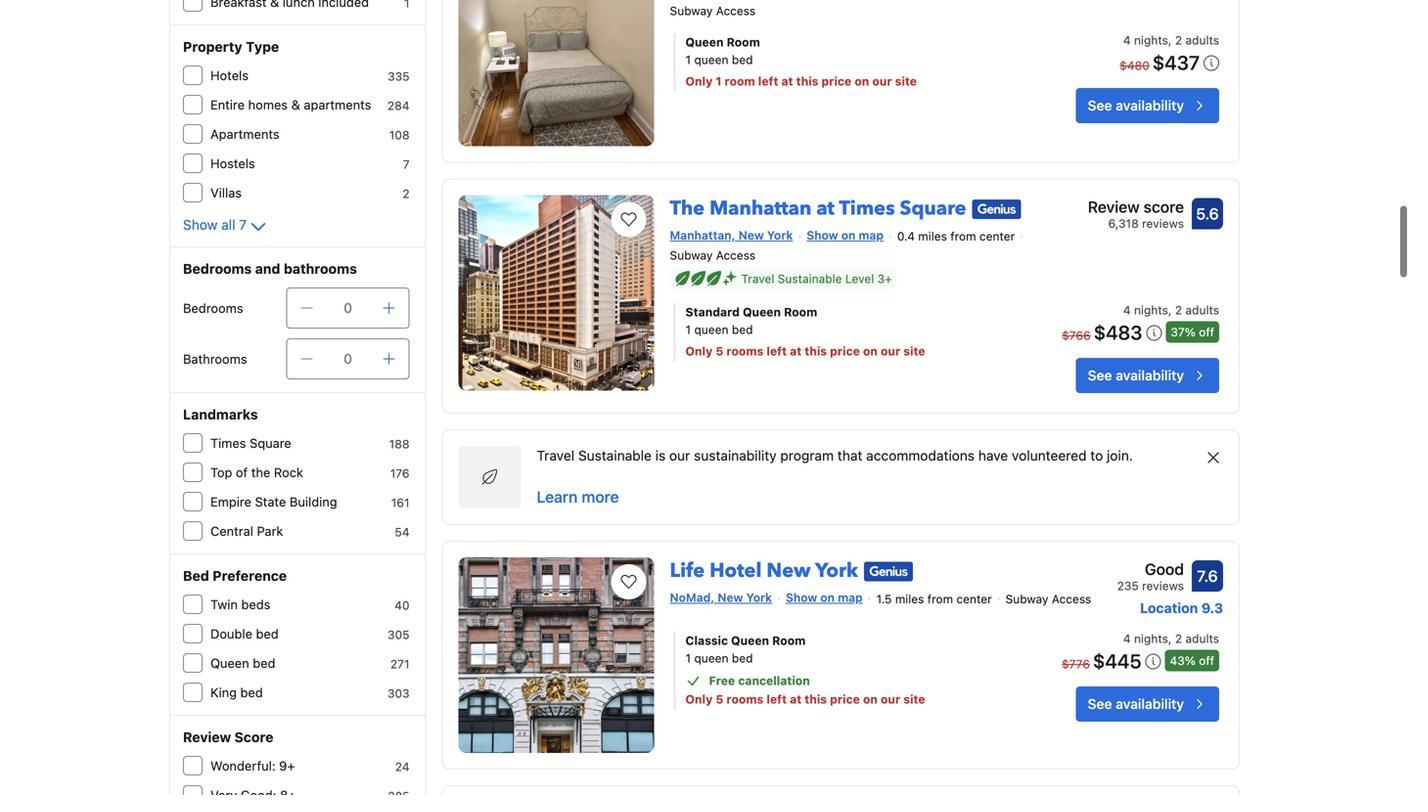 Task type: describe. For each thing, give the bounding box(es) containing it.
classic queen room
[[686, 634, 806, 648]]

off for life hotel new york
[[1199, 654, 1215, 668]]

room for classic queen room
[[772, 634, 806, 648]]

4 for the manhattan at times square
[[1124, 303, 1131, 317]]

review for score
[[1088, 198, 1140, 216]]

wonderful:
[[210, 759, 276, 774]]

twin
[[210, 598, 238, 612]]

108
[[389, 128, 410, 142]]

bed inside standard queen room 1 queen bed only 5 rooms left at this price on our site
[[732, 323, 753, 337]]

queen room 1 queen bed only 1 room left at this price on our site
[[686, 35, 917, 88]]

see availability link for the manhattan at times square
[[1076, 358, 1220, 394]]

volunteered
[[1012, 448, 1087, 464]]

2 for $483
[[1175, 303, 1182, 317]]

1.5 miles from center
[[877, 593, 992, 606]]

nomad,
[[670, 591, 715, 605]]

1 vertical spatial new
[[767, 558, 811, 585]]

1 vertical spatial times
[[210, 436, 246, 451]]

this inside standard queen room 1 queen bed only 5 rooms left at this price on our site
[[805, 345, 827, 358]]

bed down double bed
[[253, 656, 275, 671]]

adults for life hotel new york
[[1186, 632, 1220, 646]]

at down "cancellation"
[[790, 693, 802, 707]]

see for life hotel new york
[[1088, 696, 1112, 713]]

times square
[[210, 436, 291, 451]]

availability for life hotel new york
[[1116, 696, 1184, 713]]

see for the manhattan at times square
[[1088, 368, 1112, 384]]

1 see availability link from the top
[[1076, 88, 1220, 123]]

rock
[[274, 465, 303, 480]]

landmarks
[[183, 407, 258, 423]]

york for at
[[767, 228, 793, 242]]

0.4
[[897, 230, 915, 243]]

bedrooms for bedrooms and bathrooms
[[183, 261, 252, 277]]

0 for bathrooms
[[344, 351, 352, 367]]

see availability for the manhattan at times square
[[1088, 368, 1184, 384]]

335
[[388, 69, 410, 83]]

from for 1.5
[[928, 593, 953, 606]]

bed down beds
[[256, 627, 279, 642]]

show all 7 button
[[183, 215, 270, 239]]

travel sustainable is our sustainability program that accommodations have volunteered to join.
[[537, 448, 1133, 464]]

new for manhattan
[[739, 228, 764, 242]]

double bed
[[210, 627, 279, 642]]

sustainability
[[694, 448, 777, 464]]

9+
[[279, 759, 295, 774]]

7.6
[[1197, 567, 1218, 586]]

good element
[[1117, 558, 1184, 581]]

the
[[251, 465, 270, 480]]

travel sustainable level 3+
[[742, 272, 892, 286]]

1 vertical spatial square
[[250, 436, 291, 451]]

bedrooms and bathrooms
[[183, 261, 357, 277]]

305
[[388, 628, 410, 642]]

&
[[291, 97, 300, 112]]

empire state building
[[210, 495, 337, 509]]

join.
[[1107, 448, 1133, 464]]

double
[[210, 627, 252, 642]]

271
[[390, 658, 410, 671]]

score
[[1144, 198, 1184, 216]]

1 availability from the top
[[1116, 97, 1184, 114]]

off for the manhattan at times square
[[1199, 326, 1215, 339]]

3 queen from the top
[[694, 652, 729, 666]]

161
[[391, 496, 410, 510]]

standard queen room 1 queen bed only 5 rooms left at this price on our site
[[686, 305, 926, 358]]

40
[[395, 599, 410, 613]]

show inside dropdown button
[[183, 217, 218, 233]]

learn more
[[537, 488, 619, 507]]

standard
[[686, 305, 740, 319]]

that
[[838, 448, 863, 464]]

nights for the manhattan at times square
[[1134, 303, 1169, 317]]

program
[[781, 448, 834, 464]]

apartments
[[304, 97, 371, 112]]

queen bed
[[210, 656, 275, 671]]

1 see availability from the top
[[1088, 97, 1184, 114]]

preference
[[213, 568, 287, 584]]

6,318
[[1109, 217, 1139, 230]]

sustainable for is
[[578, 448, 652, 464]]

queen inside standard queen room 1 queen bed only 5 rooms left at this price on our site
[[743, 305, 781, 319]]

miles for 1.5
[[895, 593, 924, 606]]

review score
[[183, 730, 274, 746]]

0 for bedrooms
[[344, 300, 352, 316]]

1 queen bed
[[686, 652, 753, 666]]

level
[[846, 272, 874, 286]]

property type
[[183, 39, 279, 55]]

nomad, new york
[[670, 591, 772, 605]]

king bed
[[210, 686, 263, 700]]

235
[[1117, 580, 1139, 593]]

see availability link for life hotel new york
[[1076, 687, 1220, 722]]

37% off
[[1171, 326, 1215, 339]]

score
[[234, 730, 274, 746]]

queen room link
[[686, 33, 1017, 51]]

center for 1.5 miles from center
[[957, 593, 992, 606]]

4 for life hotel new york
[[1124, 632, 1131, 646]]

2 vertical spatial site
[[904, 693, 926, 707]]

176
[[390, 467, 410, 481]]

this inside queen room 1 queen bed only 1 room left at this price on our site
[[796, 74, 819, 88]]

entire
[[210, 97, 245, 112]]

life hotel new york
[[670, 558, 858, 585]]

site inside queen room 1 queen bed only 1 room left at this price on our site
[[895, 74, 917, 88]]

1 4 from the top
[[1124, 33, 1131, 47]]

time square 42nd street private room image
[[459, 0, 654, 146]]

, for life hotel new york
[[1169, 632, 1172, 646]]

access inside the 0.4 miles from center subway access
[[716, 249, 756, 262]]

hotels
[[210, 68, 249, 83]]

new for hotel
[[718, 591, 743, 605]]

bed right king
[[240, 686, 263, 700]]

of
[[236, 465, 248, 480]]

4 nights , 2 adults for life hotel new york
[[1124, 632, 1220, 646]]

classic queen room link
[[686, 632, 1017, 650]]

bed inside queen room 1 queen bed only 1 room left at this price on our site
[[732, 53, 753, 67]]

our inside queen room 1 queen bed only 1 room left at this price on our site
[[872, 74, 892, 88]]

life hotel new york image
[[459, 558, 654, 754]]

left inside standard queen room 1 queen bed only 5 rooms left at this price on our site
[[767, 345, 787, 358]]

303
[[388, 687, 410, 701]]

life hotel new york link
[[670, 550, 858, 585]]

wonderful: 9+
[[210, 759, 295, 774]]

apartments
[[210, 127, 280, 141]]

$480
[[1120, 59, 1150, 72]]

0 vertical spatial access
[[716, 4, 756, 18]]

availability for the manhattan at times square
[[1116, 368, 1184, 384]]

building
[[290, 495, 337, 509]]

show all 7
[[183, 217, 247, 233]]

central park
[[210, 524, 283, 539]]

our inside standard queen room 1 queen bed only 5 rooms left at this price on our site
[[881, 345, 901, 358]]

life
[[670, 558, 705, 585]]

the
[[670, 195, 705, 222]]

have
[[979, 448, 1008, 464]]

2 vertical spatial this
[[805, 693, 827, 707]]

location
[[1140, 601, 1198, 617]]

1 , from the top
[[1169, 33, 1172, 47]]

miles for 0.4
[[918, 230, 947, 243]]

the manhattan at times square image
[[459, 195, 654, 391]]

type
[[246, 39, 279, 55]]

cancellation
[[738, 674, 810, 688]]

standard queen room link
[[686, 303, 1017, 321]]

1 adults from the top
[[1186, 33, 1220, 47]]

the manhattan at times square
[[670, 195, 967, 222]]

top
[[210, 465, 232, 480]]

1 4 nights , 2 adults from the top
[[1124, 33, 1220, 47]]

$437
[[1153, 51, 1200, 74]]

central
[[210, 524, 253, 539]]

learn
[[537, 488, 578, 507]]

adults for the manhattan at times square
[[1186, 303, 1220, 317]]

beds
[[241, 598, 271, 612]]

2 vertical spatial left
[[767, 693, 787, 707]]

empire
[[210, 495, 251, 509]]

scored 7.6 element
[[1192, 561, 1224, 592]]

0.4 miles from center subway access
[[670, 230, 1015, 262]]

room inside queen room 1 queen bed only 1 room left at this price on our site
[[727, 35, 760, 49]]

bed down classic queen room
[[732, 652, 753, 666]]



Task type: locate. For each thing, give the bounding box(es) containing it.
bed preference
[[183, 568, 287, 584]]

1 horizontal spatial sustainable
[[778, 272, 842, 286]]

2 4 nights , 2 adults from the top
[[1124, 303, 1220, 317]]

map left 1.5
[[838, 591, 863, 605]]

3 see from the top
[[1088, 696, 1112, 713]]

left inside queen room 1 queen bed only 1 room left at this price on our site
[[758, 74, 779, 88]]

1 horizontal spatial travel
[[742, 272, 775, 286]]

1 vertical spatial ,
[[1169, 303, 1172, 317]]

2 up 43%
[[1175, 632, 1182, 646]]

site inside standard queen room 1 queen bed only 5 rooms left at this price on our site
[[904, 345, 926, 358]]

3 see availability from the top
[[1088, 696, 1184, 713]]

room down travel sustainable level 3+
[[784, 305, 818, 319]]

1 vertical spatial off
[[1199, 654, 1215, 668]]

188
[[389, 438, 410, 451]]

2 for $445
[[1175, 632, 1182, 646]]

1 vertical spatial show on map
[[786, 591, 863, 605]]

1.5
[[877, 593, 892, 606]]

1 see from the top
[[1088, 97, 1112, 114]]

price
[[822, 74, 852, 88], [830, 345, 860, 358], [830, 693, 860, 707]]

0 vertical spatial 4 nights , 2 adults
[[1124, 33, 1220, 47]]

availability down $480 at the top of the page
[[1116, 97, 1184, 114]]

on inside standard queen room 1 queen bed only 5 rooms left at this price on our site
[[863, 345, 878, 358]]

0 vertical spatial only
[[686, 74, 713, 88]]

miles right 1.5
[[895, 593, 924, 606]]

access
[[716, 4, 756, 18], [716, 249, 756, 262], [1052, 593, 1092, 606]]

7 right all
[[239, 217, 247, 233]]

0 vertical spatial availability
[[1116, 97, 1184, 114]]

new down "manhattan" on the top
[[739, 228, 764, 242]]

state
[[255, 495, 286, 509]]

on
[[855, 74, 869, 88], [841, 228, 856, 242], [863, 345, 878, 358], [821, 591, 835, 605], [863, 693, 878, 707]]

map for york
[[838, 591, 863, 605]]

2 queen from the top
[[694, 323, 729, 337]]

1 vertical spatial york
[[815, 558, 858, 585]]

3 only from the top
[[686, 693, 713, 707]]

price inside standard queen room 1 queen bed only 5 rooms left at this price on our site
[[830, 345, 860, 358]]

1 off from the top
[[1199, 326, 1215, 339]]

rooms inside standard queen room 1 queen bed only 5 rooms left at this price on our site
[[727, 345, 764, 358]]

times up the 0.4 miles from center subway access at the top
[[839, 195, 895, 222]]

manhattan,
[[670, 228, 736, 242]]

bed
[[732, 53, 753, 67], [732, 323, 753, 337], [256, 627, 279, 642], [732, 652, 753, 666], [253, 656, 275, 671], [240, 686, 263, 700]]

2 vertical spatial availability
[[1116, 696, 1184, 713]]

2 adults from the top
[[1186, 303, 1220, 317]]

1 reviews from the top
[[1142, 217, 1184, 230]]

0 vertical spatial reviews
[[1142, 217, 1184, 230]]

2 5 from the top
[[716, 693, 724, 707]]

miles inside the 0.4 miles from center subway access
[[918, 230, 947, 243]]

learn more link
[[525, 474, 631, 521]]

square
[[900, 195, 967, 222], [250, 436, 291, 451]]

2 vertical spatial ,
[[1169, 632, 1172, 646]]

1 queen from the top
[[694, 53, 729, 67]]

reviews
[[1142, 217, 1184, 230], [1142, 580, 1184, 593]]

left down "cancellation"
[[767, 693, 787, 707]]

4 up $445
[[1124, 632, 1131, 646]]

1 vertical spatial 7
[[239, 217, 247, 233]]

3 4 from the top
[[1124, 632, 1131, 646]]

on down standard queen room link
[[863, 345, 878, 358]]

free cancellation
[[709, 674, 810, 688]]

3 , from the top
[[1169, 632, 1172, 646]]

entire homes & apartments
[[210, 97, 371, 112]]

property
[[183, 39, 242, 55]]

center for 0.4 miles from center subway access
[[980, 230, 1015, 243]]

1 vertical spatial map
[[838, 591, 863, 605]]

square up 0.4
[[900, 195, 967, 222]]

adults
[[1186, 33, 1220, 47], [1186, 303, 1220, 317], [1186, 632, 1220, 646]]

rooms down "standard"
[[727, 345, 764, 358]]

reviews down score
[[1142, 217, 1184, 230]]

only inside queen room 1 queen bed only 1 room left at this price on our site
[[686, 74, 713, 88]]

map for times
[[859, 228, 884, 242]]

2 vertical spatial room
[[772, 634, 806, 648]]

1 horizontal spatial review
[[1088, 198, 1140, 216]]

travel for travel sustainable is our sustainability program that accommodations have volunteered to join.
[[537, 448, 575, 464]]

0 vertical spatial ,
[[1169, 33, 1172, 47]]

1 vertical spatial see
[[1088, 368, 1112, 384]]

queen inside queen room 1 queen bed only 1 room left at this price on our site
[[686, 35, 724, 49]]

2 bedrooms from the top
[[183, 301, 243, 316]]

0 vertical spatial center
[[980, 230, 1015, 243]]

at up the 0.4 miles from center subway access at the top
[[817, 195, 835, 222]]

2 up "$437"
[[1175, 33, 1182, 47]]

1 vertical spatial 0
[[344, 351, 352, 367]]

center right 0.4
[[980, 230, 1015, 243]]

0 vertical spatial 4
[[1124, 33, 1131, 47]]

2 vertical spatial access
[[1052, 593, 1092, 606]]

2 0 from the top
[[344, 351, 352, 367]]

york down life hotel new york
[[746, 591, 772, 605]]

at
[[782, 74, 793, 88], [817, 195, 835, 222], [790, 345, 802, 358], [790, 693, 802, 707]]

37%
[[1171, 326, 1196, 339]]

1 vertical spatial 5
[[716, 693, 724, 707]]

see availability link down $483
[[1076, 358, 1220, 394]]

, up 43%
[[1169, 632, 1172, 646]]

subway inside the 0.4 miles from center subway access
[[670, 249, 713, 262]]

at down standard queen room link
[[790, 345, 802, 358]]

adults up 43% off
[[1186, 632, 1220, 646]]

1 vertical spatial availability
[[1116, 368, 1184, 384]]

subway access up room
[[670, 4, 756, 18]]

review up 6,318
[[1088, 198, 1140, 216]]

0 horizontal spatial sustainable
[[578, 448, 652, 464]]

5 down "standard"
[[716, 345, 724, 358]]

0 vertical spatial nights
[[1134, 33, 1169, 47]]

1 vertical spatial this
[[805, 345, 827, 358]]

park
[[257, 524, 283, 539]]

center
[[980, 230, 1015, 243], [957, 593, 992, 606]]

show on map for times
[[807, 228, 884, 242]]

is
[[656, 448, 666, 464]]

0 vertical spatial travel
[[742, 272, 775, 286]]

twin beds
[[210, 598, 271, 612]]

1 vertical spatial access
[[716, 249, 756, 262]]

see
[[1088, 97, 1112, 114], [1088, 368, 1112, 384], [1088, 696, 1112, 713]]

room inside standard queen room 1 queen bed only 5 rooms left at this price on our site
[[784, 305, 818, 319]]

0 vertical spatial see
[[1088, 97, 1112, 114]]

, up "$437"
[[1169, 33, 1172, 47]]

at right room
[[782, 74, 793, 88]]

all
[[221, 217, 235, 233]]

, for the manhattan at times square
[[1169, 303, 1172, 317]]

travel for travel sustainable level 3+
[[742, 272, 775, 286]]

1 only from the top
[[686, 74, 713, 88]]

manhattan, new york
[[670, 228, 793, 242]]

reviews inside "review score 6,318 reviews"
[[1142, 217, 1184, 230]]

43%
[[1170, 654, 1196, 668]]

room
[[725, 74, 755, 88]]

1 vertical spatial 4
[[1124, 303, 1131, 317]]

1 vertical spatial price
[[830, 345, 860, 358]]

site down "classic queen room" link
[[904, 693, 926, 707]]

3 4 nights , 2 adults from the top
[[1124, 632, 1220, 646]]

3 availability from the top
[[1116, 696, 1184, 713]]

0 vertical spatial square
[[900, 195, 967, 222]]

price down standard queen room link
[[830, 345, 860, 358]]

room
[[727, 35, 760, 49], [784, 305, 818, 319], [772, 634, 806, 648]]

bedrooms
[[183, 261, 252, 277], [183, 301, 243, 316]]

the manhattan at times square link
[[670, 187, 967, 222]]

3 adults from the top
[[1186, 632, 1220, 646]]

hotel
[[710, 558, 762, 585]]

0 vertical spatial left
[[758, 74, 779, 88]]

2 see availability from the top
[[1088, 368, 1184, 384]]

2 for $437
[[1175, 33, 1182, 47]]

2 vertical spatial new
[[718, 591, 743, 605]]

genius discounts available at this property. image
[[973, 200, 1021, 219], [973, 200, 1021, 219], [864, 563, 913, 582], [864, 563, 913, 582]]

queen inside standard queen room 1 queen bed only 5 rooms left at this price on our site
[[694, 323, 729, 337]]

2 off from the top
[[1199, 654, 1215, 668]]

show left all
[[183, 217, 218, 233]]

and
[[255, 261, 280, 277]]

see availability down $483
[[1088, 368, 1184, 384]]

0 vertical spatial review
[[1088, 198, 1140, 216]]

free
[[709, 674, 735, 688]]

4 nights , 2 adults up "$437"
[[1124, 33, 1220, 47]]

our down queen room link
[[872, 74, 892, 88]]

show on map for york
[[786, 591, 863, 605]]

0 vertical spatial off
[[1199, 326, 1215, 339]]

left down travel sustainable level 3+
[[767, 345, 787, 358]]

left right room
[[758, 74, 779, 88]]

show on map up "classic queen room" link
[[786, 591, 863, 605]]

reviews inside good 235 reviews
[[1142, 580, 1184, 593]]

0 vertical spatial times
[[839, 195, 895, 222]]

site down standard queen room link
[[904, 345, 926, 358]]

2 vertical spatial nights
[[1134, 632, 1169, 646]]

284
[[388, 99, 410, 113]]

0 vertical spatial miles
[[918, 230, 947, 243]]

center right 1.5
[[957, 593, 992, 606]]

2 see from the top
[[1088, 368, 1112, 384]]

miles
[[918, 230, 947, 243], [895, 593, 924, 606]]

bed down "standard"
[[732, 323, 753, 337]]

0 vertical spatial map
[[859, 228, 884, 242]]

classic
[[686, 634, 728, 648]]

times down landmarks
[[210, 436, 246, 451]]

2 nights from the top
[[1134, 303, 1169, 317]]

subway access up $776
[[1006, 593, 1092, 606]]

7 inside dropdown button
[[239, 217, 247, 233]]

only
[[686, 74, 713, 88], [686, 345, 713, 358], [686, 693, 713, 707]]

site
[[895, 74, 917, 88], [904, 345, 926, 358], [904, 693, 926, 707]]

review score 6,318 reviews
[[1088, 198, 1184, 230]]

0 horizontal spatial travel
[[537, 448, 575, 464]]

5.6
[[1196, 204, 1219, 223]]

0 vertical spatial 7
[[403, 158, 410, 171]]

1 vertical spatial left
[[767, 345, 787, 358]]

2 4 from the top
[[1124, 303, 1131, 317]]

4 up $483
[[1124, 303, 1131, 317]]

sustainable for level
[[778, 272, 842, 286]]

1 vertical spatial review
[[183, 730, 231, 746]]

site down queen room link
[[895, 74, 917, 88]]

4 nights , 2 adults
[[1124, 33, 1220, 47], [1124, 303, 1220, 317], [1124, 632, 1220, 646]]

top of the rock
[[210, 465, 303, 480]]

1 vertical spatial see availability link
[[1076, 358, 1220, 394]]

only left room
[[686, 74, 713, 88]]

1 rooms from the top
[[727, 345, 764, 358]]

at inside standard queen room 1 queen bed only 5 rooms left at this price on our site
[[790, 345, 802, 358]]

king
[[210, 686, 237, 700]]

from inside the 0.4 miles from center subway access
[[951, 230, 976, 243]]

1 horizontal spatial square
[[900, 195, 967, 222]]

bedrooms down show all 7 dropdown button
[[183, 261, 252, 277]]

room up room
[[727, 35, 760, 49]]

new right hotel
[[767, 558, 811, 585]]

0 vertical spatial subway access
[[670, 4, 756, 18]]

access up room
[[716, 4, 756, 18]]

0 vertical spatial see availability link
[[1076, 88, 1220, 123]]

on inside queen room 1 queen bed only 1 room left at this price on our site
[[855, 74, 869, 88]]

our right is
[[669, 448, 690, 464]]

3+
[[878, 272, 892, 286]]

queen down "standard"
[[694, 323, 729, 337]]

on down "classic queen room" link
[[863, 693, 878, 707]]

availability down $483
[[1116, 368, 1184, 384]]

villas
[[210, 185, 242, 200]]

this down "cancellation"
[[805, 693, 827, 707]]

only 5 rooms left at this price on our site
[[686, 693, 926, 707]]

3 nights from the top
[[1134, 632, 1169, 646]]

travel down manhattan, new york
[[742, 272, 775, 286]]

1 vertical spatial queen
[[694, 323, 729, 337]]

$766
[[1062, 329, 1091, 343]]

2 vertical spatial york
[[746, 591, 772, 605]]

0 vertical spatial new
[[739, 228, 764, 242]]

0 horizontal spatial subway access
[[670, 4, 756, 18]]

times
[[839, 195, 895, 222], [210, 436, 246, 451]]

$483
[[1094, 321, 1143, 344]]

1 vertical spatial subway access
[[1006, 593, 1092, 606]]

review inside "review score 6,318 reviews"
[[1088, 198, 1140, 216]]

accommodations
[[866, 448, 975, 464]]

1 vertical spatial rooms
[[727, 693, 764, 707]]

0 horizontal spatial 7
[[239, 217, 247, 233]]

show down life hotel new york
[[786, 591, 817, 605]]

miles right 0.4
[[918, 230, 947, 243]]

bathrooms
[[183, 352, 247, 367]]

bed up room
[[732, 53, 753, 67]]

york down "manhattan" on the top
[[767, 228, 793, 242]]

map left 0.4
[[859, 228, 884, 242]]

travel up learn
[[537, 448, 575, 464]]

1 horizontal spatial times
[[839, 195, 895, 222]]

on down queen room link
[[855, 74, 869, 88]]

nights down location
[[1134, 632, 1169, 646]]

york up "classic queen room" link
[[815, 558, 858, 585]]

0 vertical spatial 0
[[344, 300, 352, 316]]

bedrooms up bathrooms
[[183, 301, 243, 316]]

2 only from the top
[[686, 345, 713, 358]]

0 vertical spatial rooms
[[727, 345, 764, 358]]

1 vertical spatial see availability
[[1088, 368, 1184, 384]]

2 rooms from the top
[[727, 693, 764, 707]]

0 horizontal spatial square
[[250, 436, 291, 451]]

availability down $445
[[1116, 696, 1184, 713]]

this down standard queen room link
[[805, 345, 827, 358]]

2 vertical spatial price
[[830, 693, 860, 707]]

1 vertical spatial site
[[904, 345, 926, 358]]

review up wonderful:
[[183, 730, 231, 746]]

1 0 from the top
[[344, 300, 352, 316]]

1 inside standard queen room 1 queen bed only 5 rooms left at this price on our site
[[686, 323, 691, 337]]

reviews down good
[[1142, 580, 1184, 593]]

room for standard queen room 1 queen bed only 5 rooms left at this price on our site
[[784, 305, 818, 319]]

review for score
[[183, 730, 231, 746]]

queen
[[694, 53, 729, 67], [694, 323, 729, 337], [694, 652, 729, 666]]

0 vertical spatial room
[[727, 35, 760, 49]]

1 nights from the top
[[1134, 33, 1169, 47]]

4 nights , 2 adults up 43%
[[1124, 632, 1220, 646]]

show for life hotel new york
[[786, 591, 817, 605]]

0 vertical spatial see availability
[[1088, 97, 1184, 114]]

on down the manhattan at times square
[[841, 228, 856, 242]]

0 vertical spatial this
[[796, 74, 819, 88]]

43% off
[[1170, 654, 1215, 668]]

2 reviews from the top
[[1142, 580, 1184, 593]]

at inside queen room 1 queen bed only 1 room left at this price on our site
[[782, 74, 793, 88]]

this
[[796, 74, 819, 88], [805, 345, 827, 358], [805, 693, 827, 707]]

from right 0.4
[[951, 230, 976, 243]]

0 vertical spatial price
[[822, 74, 852, 88]]

7
[[403, 158, 410, 171], [239, 217, 247, 233]]

room up "cancellation"
[[772, 634, 806, 648]]

see availability for life hotel new york
[[1088, 696, 1184, 713]]

from right 1.5
[[928, 593, 953, 606]]

sustainable down the 0.4 miles from center subway access at the top
[[778, 272, 842, 286]]

subway
[[670, 4, 713, 18], [670, 249, 713, 262], [1006, 593, 1049, 606]]

1 vertical spatial travel
[[537, 448, 575, 464]]

0 vertical spatial 5
[[716, 345, 724, 358]]

queen inside queen room 1 queen bed only 1 room left at this price on our site
[[694, 53, 729, 67]]

review score element
[[1088, 195, 1184, 219]]

queen down the classic
[[694, 652, 729, 666]]

our down "classic queen room" link
[[881, 693, 901, 707]]

1 vertical spatial subway
[[670, 249, 713, 262]]

2 down 108
[[403, 187, 410, 201]]

5 inside standard queen room 1 queen bed only 5 rooms left at this price on our site
[[716, 345, 724, 358]]

nights for life hotel new york
[[1134, 632, 1169, 646]]

2 availability from the top
[[1116, 368, 1184, 384]]

show for the manhattan at times square
[[807, 228, 838, 242]]

price down "classic queen room" link
[[830, 693, 860, 707]]

9.3
[[1202, 601, 1224, 617]]

1 horizontal spatial subway access
[[1006, 593, 1092, 606]]

1 5 from the top
[[716, 345, 724, 358]]

0 vertical spatial queen
[[694, 53, 729, 67]]

2 vertical spatial only
[[686, 693, 713, 707]]

1 vertical spatial nights
[[1134, 303, 1169, 317]]

see availability link
[[1076, 88, 1220, 123], [1076, 358, 1220, 394], [1076, 687, 1220, 722]]

to
[[1091, 448, 1103, 464]]

off right "37%"
[[1199, 326, 1215, 339]]

see availability down $445
[[1088, 696, 1184, 713]]

1 vertical spatial 4 nights , 2 adults
[[1124, 303, 1220, 317]]

only down free
[[686, 693, 713, 707]]

york for new
[[746, 591, 772, 605]]

queen up room
[[694, 53, 729, 67]]

on up "classic queen room" link
[[821, 591, 835, 605]]

square up the
[[250, 436, 291, 451]]

$445
[[1093, 650, 1142, 673]]

0 horizontal spatial times
[[210, 436, 246, 451]]

0 horizontal spatial review
[[183, 730, 231, 746]]

0 vertical spatial from
[[951, 230, 976, 243]]

square inside the manhattan at times square link
[[900, 195, 967, 222]]

0 vertical spatial show on map
[[807, 228, 884, 242]]

2 vertical spatial subway
[[1006, 593, 1049, 606]]

access down manhattan, new york
[[716, 249, 756, 262]]

bedrooms for bedrooms
[[183, 301, 243, 316]]

price inside queen room 1 queen bed only 1 room left at this price on our site
[[822, 74, 852, 88]]

subway access
[[670, 4, 756, 18], [1006, 593, 1092, 606]]

2 , from the top
[[1169, 303, 1172, 317]]

price down queen room link
[[822, 74, 852, 88]]

at inside the manhattan at times square link
[[817, 195, 835, 222]]

off right 43%
[[1199, 654, 1215, 668]]

nights up $483
[[1134, 303, 1169, 317]]

see availability link down $480 at the top of the page
[[1076, 88, 1220, 123]]

2 vertical spatial see availability link
[[1076, 687, 1220, 722]]

sustainable up more
[[578, 448, 652, 464]]

good
[[1145, 560, 1184, 579]]

,
[[1169, 33, 1172, 47], [1169, 303, 1172, 317], [1169, 632, 1172, 646]]

1 vertical spatial center
[[957, 593, 992, 606]]

2 vertical spatial 4
[[1124, 632, 1131, 646]]

3 see availability link from the top
[[1076, 687, 1220, 722]]

nights
[[1134, 33, 1169, 47], [1134, 303, 1169, 317], [1134, 632, 1169, 646]]

1 vertical spatial reviews
[[1142, 580, 1184, 593]]

0 vertical spatial sustainable
[[778, 272, 842, 286]]

from for 0.4
[[951, 230, 976, 243]]

2 vertical spatial queen
[[694, 652, 729, 666]]

0
[[344, 300, 352, 316], [344, 351, 352, 367]]

availability
[[1116, 97, 1184, 114], [1116, 368, 1184, 384], [1116, 696, 1184, 713]]

center inside the 0.4 miles from center subway access
[[980, 230, 1015, 243]]

4 nights , 2 adults up "37%"
[[1124, 303, 1220, 317]]

only down "standard"
[[686, 345, 713, 358]]

only inside standard queen room 1 queen bed only 5 rooms left at this price on our site
[[686, 345, 713, 358]]

1 bedrooms from the top
[[183, 261, 252, 277]]

2 see availability link from the top
[[1076, 358, 1220, 394]]

adults up 37% off
[[1186, 303, 1220, 317]]

1 vertical spatial miles
[[895, 593, 924, 606]]

scored 5.6 element
[[1192, 198, 1224, 229]]

more
[[582, 488, 619, 507]]

0 vertical spatial adults
[[1186, 33, 1220, 47]]

, up "37%"
[[1169, 303, 1172, 317]]

1 vertical spatial adults
[[1186, 303, 1220, 317]]

hostels
[[210, 156, 255, 171]]

2 vertical spatial adults
[[1186, 632, 1220, 646]]

see availability link down $445
[[1076, 687, 1220, 722]]

1 vertical spatial room
[[784, 305, 818, 319]]

1 horizontal spatial 7
[[403, 158, 410, 171]]

5 down free
[[716, 693, 724, 707]]

4 nights , 2 adults for the manhattan at times square
[[1124, 303, 1220, 317]]

7 down 108
[[403, 158, 410, 171]]

0 vertical spatial subway
[[670, 4, 713, 18]]



Task type: vqa. For each thing, say whether or not it's contained in the screenshot.


